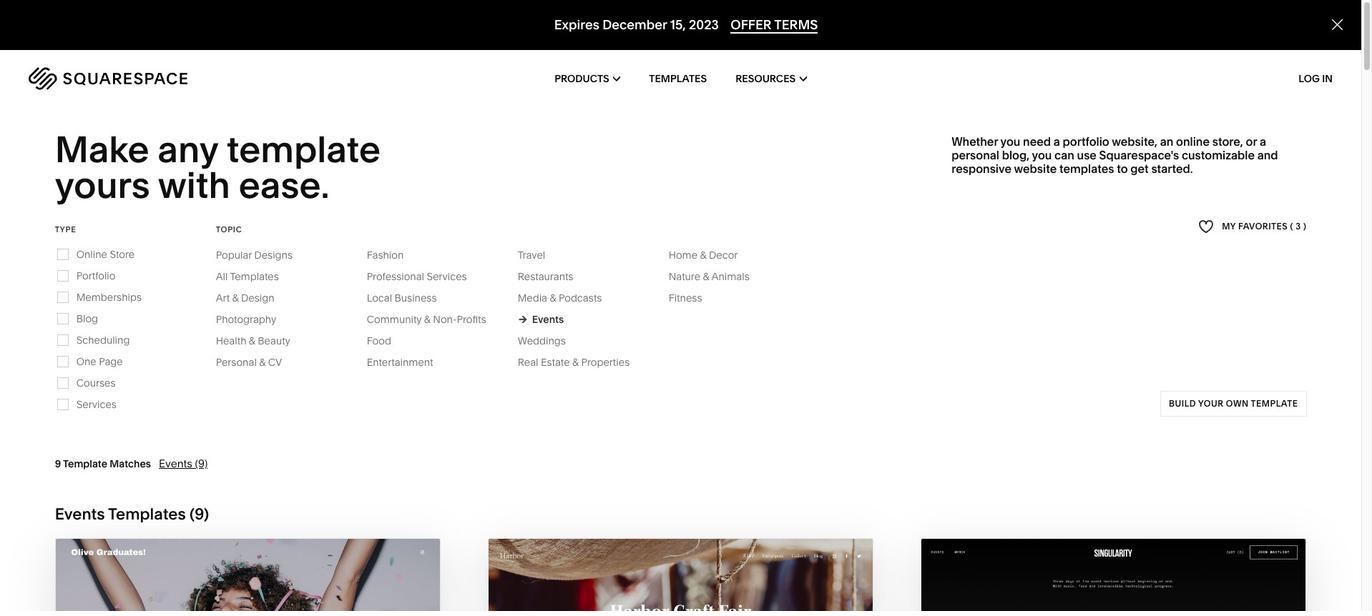 Task type: describe. For each thing, give the bounding box(es) containing it.
online
[[76, 248, 107, 261]]

events link
[[518, 313, 564, 326]]

popular designs
[[216, 249, 293, 262]]

an
[[1160, 134, 1174, 149]]

make any template yours with ease.
[[55, 127, 388, 208]]

website,
[[1112, 134, 1158, 149]]

restaurants link
[[518, 270, 588, 283]]

3
[[1296, 221, 1301, 232]]

can
[[1055, 148, 1074, 162]]

1 vertical spatial services
[[76, 398, 117, 411]]

& for design
[[232, 292, 239, 305]]

make
[[55, 127, 149, 172]]

properties
[[581, 356, 630, 369]]

portfolio
[[76, 270, 116, 282]]

fitness link
[[669, 292, 717, 305]]

your
[[1198, 398, 1224, 409]]

template
[[63, 458, 107, 471]]

health
[[216, 335, 246, 348]]

entertainment link
[[367, 356, 448, 369]]

designs
[[254, 249, 293, 262]]

(9)
[[195, 457, 208, 471]]

resources
[[736, 72, 796, 85]]

any
[[158, 127, 218, 172]]

all templates link
[[216, 270, 293, 283]]

one
[[76, 355, 96, 368]]

resources button
[[736, 50, 807, 107]]

home
[[669, 249, 698, 262]]

professional
[[367, 270, 424, 283]]

own
[[1226, 398, 1249, 409]]

expires december 15, 2023
[[554, 17, 719, 33]]

personal
[[952, 148, 999, 162]]

1 vertical spatial 9
[[195, 505, 204, 524]]

templates for all templates
[[230, 270, 279, 283]]

nature & animals
[[669, 270, 750, 283]]

store,
[[1212, 134, 1243, 149]]

& for animals
[[703, 270, 709, 283]]

) for my favorites ( 3 )
[[1303, 221, 1307, 232]]

restaurants
[[518, 270, 573, 283]]

portfolio
[[1063, 134, 1109, 149]]

templates for events templates ( 9 )
[[108, 505, 186, 524]]

health & beauty
[[216, 335, 290, 348]]

offer terms link
[[731, 17, 818, 34]]

build
[[1169, 398, 1196, 409]]

my favorites ( 3 ) link
[[1198, 217, 1307, 237]]

community
[[367, 313, 422, 326]]

( for 3
[[1290, 221, 1293, 232]]

real estate & properties link
[[518, 356, 644, 369]]

local business link
[[367, 292, 451, 305]]

started.
[[1151, 162, 1193, 176]]

2023
[[689, 17, 719, 33]]

with
[[158, 163, 230, 208]]

community & non-profits
[[367, 313, 486, 326]]

podcasts
[[559, 292, 602, 305]]

2 a from the left
[[1260, 134, 1266, 149]]

yours
[[55, 163, 150, 208]]

log             in link
[[1299, 72, 1333, 85]]

favorites
[[1238, 221, 1288, 232]]

customizable
[[1182, 148, 1255, 162]]

estate
[[541, 356, 570, 369]]

harbor image
[[489, 539, 873, 612]]

wycoff image
[[56, 539, 440, 612]]

1 horizontal spatial you
[[1032, 148, 1052, 162]]

squarespace logo link
[[29, 67, 289, 90]]

squarespace logo image
[[29, 67, 187, 90]]

events for events (9)
[[159, 457, 192, 471]]

weddings link
[[518, 335, 580, 348]]

events (9)
[[159, 457, 208, 471]]

photography
[[216, 313, 276, 326]]

( for 9
[[190, 505, 195, 524]]

my favorites ( 3 )
[[1222, 221, 1307, 232]]

products button
[[555, 50, 620, 107]]

art & design
[[216, 292, 274, 305]]

responsive
[[952, 162, 1012, 176]]

blog
[[76, 312, 98, 325]]

blog,
[[1002, 148, 1030, 162]]

1 a from the left
[[1054, 134, 1060, 149]]

design
[[241, 292, 274, 305]]

& right estate
[[572, 356, 579, 369]]

non-
[[433, 313, 457, 326]]

expires
[[554, 17, 599, 33]]

offer terms
[[731, 17, 818, 33]]

whether you need a portfolio website, an online store, or a personal blog, you can use squarespace's customizable and responsive website templates to get started.
[[952, 134, 1278, 176]]



Task type: vqa. For each thing, say whether or not it's contained in the screenshot.
The Art & Design link
yes



Task type: locate. For each thing, give the bounding box(es) containing it.
get
[[1131, 162, 1149, 176]]

& left non-
[[424, 313, 431, 326]]

services down 'courses'
[[76, 398, 117, 411]]

events down the template
[[55, 505, 105, 524]]

media & podcasts
[[518, 292, 602, 305]]

0 horizontal spatial (
[[190, 505, 195, 524]]

events left (9)
[[159, 457, 192, 471]]

profits
[[457, 313, 486, 326]]

1 horizontal spatial a
[[1260, 134, 1266, 149]]

and
[[1257, 148, 1278, 162]]

( down events (9) link
[[190, 505, 195, 524]]

) right 3
[[1303, 221, 1307, 232]]

events for events templates ( 9 )
[[55, 505, 105, 524]]

template inside make any template yours with ease.
[[227, 127, 381, 172]]

9
[[55, 458, 61, 471], [195, 505, 204, 524]]

events
[[532, 313, 564, 326], [159, 457, 192, 471], [55, 505, 105, 524]]

all templates
[[216, 270, 279, 283]]

make any template yours with ease. main content
[[0, 0, 1372, 612]]

nature
[[669, 270, 700, 283]]

& right nature
[[703, 270, 709, 283]]

0 horizontal spatial events
[[55, 505, 105, 524]]

art
[[216, 292, 230, 305]]

) down (9)
[[204, 505, 209, 524]]

1 vertical spatial (
[[190, 505, 195, 524]]

log
[[1299, 72, 1320, 85]]

singularity image
[[922, 539, 1306, 612]]

9 template matches
[[55, 458, 151, 471]]

online store
[[76, 248, 135, 261]]

log             in
[[1299, 72, 1333, 85]]

scheduling
[[76, 334, 130, 347]]

1 vertical spatial templates
[[230, 270, 279, 283]]

0 vertical spatial )
[[1303, 221, 1307, 232]]

& right art
[[232, 292, 239, 305]]

to
[[1117, 162, 1128, 176]]

squarespace's
[[1099, 148, 1179, 162]]

animals
[[712, 270, 750, 283]]

9 down (9)
[[195, 505, 204, 524]]

2 vertical spatial templates
[[108, 505, 186, 524]]

templates down 15,
[[649, 72, 707, 85]]

0 vertical spatial template
[[227, 127, 381, 172]]

offer
[[731, 17, 772, 33]]

1 horizontal spatial 9
[[195, 505, 204, 524]]

( left 3
[[1290, 221, 1293, 232]]

events for events
[[532, 313, 564, 326]]

& for cv
[[259, 356, 266, 369]]

2 vertical spatial events
[[55, 505, 105, 524]]

1 horizontal spatial )
[[1303, 221, 1307, 232]]

professional services
[[367, 270, 467, 283]]

matches
[[110, 458, 151, 471]]

my
[[1222, 221, 1236, 232]]

weddings
[[518, 335, 566, 348]]

page
[[99, 355, 123, 368]]

0 vertical spatial events
[[532, 313, 564, 326]]

1 horizontal spatial template
[[1251, 398, 1298, 409]]

& right health
[[249, 335, 255, 348]]

)
[[1303, 221, 1307, 232], [204, 505, 209, 524]]

topic
[[216, 224, 242, 235]]

one page
[[76, 355, 123, 368]]

popular
[[216, 249, 252, 262]]

1 horizontal spatial (
[[1290, 221, 1293, 232]]

terms
[[774, 17, 818, 33]]

0 vertical spatial (
[[1290, 221, 1293, 232]]

personal & cv
[[216, 356, 282, 369]]

templates down matches
[[108, 505, 186, 524]]

0 horizontal spatial template
[[227, 127, 381, 172]]

need
[[1023, 134, 1051, 149]]

& right home
[[700, 249, 707, 262]]

use
[[1077, 148, 1097, 162]]

1 horizontal spatial templates
[[230, 270, 279, 283]]

you
[[1001, 134, 1020, 149], [1032, 148, 1052, 162]]

0 horizontal spatial services
[[76, 398, 117, 411]]

courses
[[76, 377, 116, 390]]

9 left the template
[[55, 458, 61, 471]]

0 vertical spatial 9
[[55, 458, 61, 471]]

local
[[367, 292, 392, 305]]

0 vertical spatial services
[[427, 270, 467, 283]]

1 horizontal spatial services
[[427, 270, 467, 283]]

& right media
[[550, 292, 556, 305]]

1 horizontal spatial events
[[159, 457, 192, 471]]

a right need
[[1054, 134, 1060, 149]]

a right or
[[1260, 134, 1266, 149]]

1 vertical spatial )
[[204, 505, 209, 524]]

media & podcasts link
[[518, 292, 616, 305]]

& left the 'cv'
[[259, 356, 266, 369]]

you left can
[[1032, 148, 1052, 162]]

you left need
[[1001, 134, 1020, 149]]

0 horizontal spatial 9
[[55, 458, 61, 471]]

photography link
[[216, 313, 291, 326]]

professional services link
[[367, 270, 481, 283]]

0 horizontal spatial a
[[1054, 134, 1060, 149]]

ease.
[[239, 163, 330, 208]]

templates
[[649, 72, 707, 85], [230, 270, 279, 283], [108, 505, 186, 524]]

1 vertical spatial events
[[159, 457, 192, 471]]

& for podcasts
[[550, 292, 556, 305]]

2 horizontal spatial templates
[[649, 72, 707, 85]]

templates
[[1060, 162, 1114, 176]]

cv
[[268, 356, 282, 369]]

& for beauty
[[249, 335, 255, 348]]

services up the business
[[427, 270, 467, 283]]

or
[[1246, 134, 1257, 149]]

beauty
[[258, 335, 290, 348]]

decor
[[709, 249, 738, 262]]

online
[[1176, 134, 1210, 149]]

0 horizontal spatial templates
[[108, 505, 186, 524]]

templates link
[[649, 50, 707, 107]]

2 horizontal spatial events
[[532, 313, 564, 326]]

fitness
[[669, 292, 702, 305]]

real estate & properties
[[518, 356, 630, 369]]

home & decor
[[669, 249, 738, 262]]

0 vertical spatial templates
[[649, 72, 707, 85]]

events (9) link
[[159, 457, 208, 471]]

) for events templates ( 9 )
[[204, 505, 209, 524]]

nature & animals link
[[669, 270, 764, 283]]

0 horizontal spatial you
[[1001, 134, 1020, 149]]

memberships
[[76, 291, 142, 304]]

&
[[700, 249, 707, 262], [703, 270, 709, 283], [232, 292, 239, 305], [550, 292, 556, 305], [424, 313, 431, 326], [249, 335, 255, 348], [259, 356, 266, 369], [572, 356, 579, 369]]

personal & cv link
[[216, 356, 296, 369]]

website
[[1014, 162, 1057, 176]]

food
[[367, 335, 391, 348]]

templates down popular designs
[[230, 270, 279, 283]]

personal
[[216, 356, 257, 369]]

1 vertical spatial template
[[1251, 398, 1298, 409]]

events up weddings link
[[532, 313, 564, 326]]

all
[[216, 270, 228, 283]]

travel
[[518, 249, 545, 262]]

template
[[227, 127, 381, 172], [1251, 398, 1298, 409]]

media
[[518, 292, 547, 305]]

fashion
[[367, 249, 404, 262]]

in
[[1322, 72, 1333, 85]]

0 horizontal spatial )
[[204, 505, 209, 524]]

& for non-
[[424, 313, 431, 326]]

template inside button
[[1251, 398, 1298, 409]]

& for decor
[[700, 249, 707, 262]]

local business
[[367, 292, 437, 305]]



